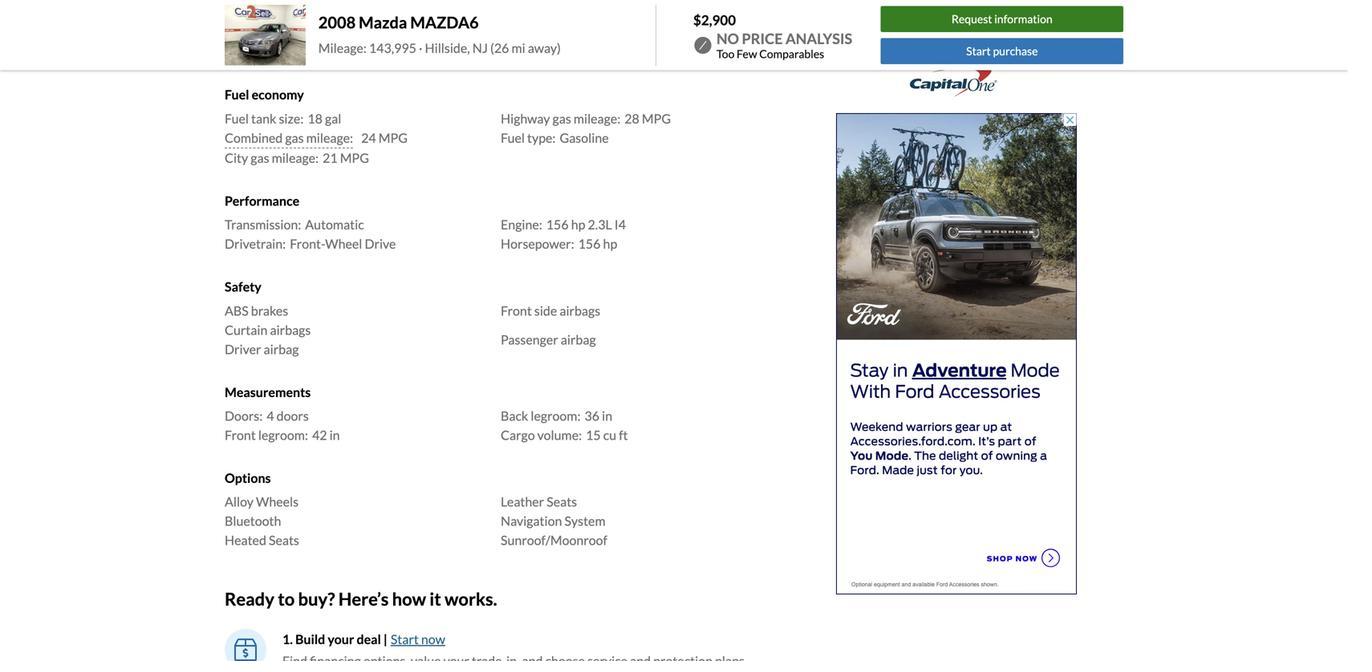 Task type: describe. For each thing, give the bounding box(es) containing it.
0 horizontal spatial mpg
[[340, 150, 369, 166]]

tank
[[251, 111, 276, 126]]

1 horizontal spatial mpg
[[379, 130, 408, 146]]

no price analysis too few comparables
[[717, 30, 852, 61]]

economy
[[252, 87, 304, 102]]

pre-
[[839, 19, 861, 32]]

trim: i sport grand touring body type: sedan exterior color: gray
[[225, 5, 377, 60]]

abs brakes curtain airbags driver airbag
[[225, 303, 311, 357]]

fuel economy
[[225, 87, 304, 102]]

wheels
[[256, 494, 299, 510]]

15
[[586, 427, 601, 443]]

1 horizontal spatial 156
[[578, 236, 601, 252]]

(26
[[490, 40, 509, 56]]

it
[[430, 589, 441, 610]]

start purchase button
[[881, 38, 1124, 64]]

fuel inside the highway gas mileage: 28 mpg fuel type: gasoline
[[501, 130, 525, 146]]

no
[[717, 30, 739, 47]]

i
[[258, 5, 261, 21]]

36
[[585, 408, 600, 424]]

mi
[[512, 40, 525, 56]]

automatic
[[305, 217, 364, 232]]

purchase
[[993, 44, 1038, 58]]

price
[[742, 30, 783, 47]]

doors
[[277, 408, 309, 424]]

information
[[994, 12, 1053, 26]]

2008
[[318, 13, 356, 32]]

·
[[419, 40, 422, 56]]

ready
[[225, 589, 274, 610]]

1yvhp81c785m17369
[[530, 5, 667, 21]]

here's
[[338, 589, 389, 610]]

pre-qualify for financing without impacting your credit score. link
[[790, 0, 1124, 107]]

ft
[[619, 427, 628, 443]]

start purchase
[[966, 44, 1038, 58]]

analysis
[[786, 30, 852, 47]]

city
[[225, 150, 248, 166]]

fuel tank size: 18 gal combined gas mileage: 24 mpg city gas mileage: 21 mpg
[[225, 111, 408, 166]]

touring
[[334, 5, 377, 21]]

drive
[[365, 236, 396, 252]]

passenger airbag
[[501, 332, 596, 347]]

request information button
[[881, 6, 1124, 32]]

in inside doors: 4 doors front legroom: 42 in
[[329, 427, 340, 443]]

$2,900
[[693, 12, 736, 28]]

0 vertical spatial airbags
[[560, 303, 600, 318]]

i4
[[615, 217, 626, 232]]

system
[[565, 513, 606, 529]]

measurements
[[225, 384, 311, 400]]

nj
[[472, 40, 488, 56]]

engine:
[[501, 217, 542, 232]]

buy?
[[298, 589, 335, 610]]

gas inside the highway gas mileage: 28 mpg fuel type: gasoline
[[553, 111, 571, 126]]

cu
[[603, 427, 616, 443]]

legroom: inside the back legroom: 36 in cargo volume: 15 cu ft
[[531, 408, 581, 424]]

|
[[384, 632, 387, 647]]

size:
[[279, 111, 304, 126]]

front inside doors: 4 doors front legroom: 42 in
[[225, 427, 256, 443]]

credit
[[926, 35, 955, 49]]

trim:
[[225, 5, 253, 21]]

grand
[[297, 5, 332, 21]]

build
[[295, 632, 325, 647]]

transmission: automatic drivetrain: front-wheel drive
[[225, 217, 396, 252]]

mazda
[[359, 13, 407, 32]]

exterior
[[225, 44, 271, 60]]

back
[[501, 408, 528, 424]]

horsepower:
[[501, 236, 574, 252]]

leather
[[501, 494, 544, 510]]

box usd image
[[234, 637, 257, 661]]

driver
[[225, 341, 261, 357]]

front side airbags
[[501, 303, 600, 318]]

wheel
[[325, 236, 362, 252]]

volume:
[[537, 427, 582, 443]]

1.
[[282, 632, 293, 647]]

2.3l
[[588, 217, 612, 232]]

0 horizontal spatial gas
[[251, 150, 269, 166]]



Task type: vqa. For each thing, say whether or not it's contained in the screenshot.
Exterior
yes



Task type: locate. For each thing, give the bounding box(es) containing it.
airbags down brakes
[[270, 322, 311, 338]]

gal
[[325, 111, 341, 126]]

0 horizontal spatial start
[[391, 632, 419, 647]]

1 vertical spatial type:
[[527, 130, 556, 146]]

1 horizontal spatial type:
[[527, 130, 556, 146]]

without
[[960, 19, 999, 32]]

1 horizontal spatial seats
[[547, 494, 577, 510]]

2 vertical spatial fuel
[[501, 130, 525, 146]]

fuel for fuel economy
[[225, 87, 249, 102]]

1 horizontal spatial in
[[602, 408, 612, 424]]

gas down size: at left top
[[285, 130, 304, 146]]

airbags inside abs brakes curtain airbags driver airbag
[[270, 322, 311, 338]]

0 horizontal spatial airbags
[[270, 322, 311, 338]]

type: inside the highway gas mileage: 28 mpg fuel type: gasoline
[[527, 130, 556, 146]]

legroom: up "volume:"
[[531, 408, 581, 424]]

1 vertical spatial mileage:
[[306, 130, 353, 146]]

heated
[[225, 533, 266, 548]]

1 vertical spatial seats
[[269, 533, 299, 548]]

away)
[[528, 40, 561, 56]]

airbag right driver
[[264, 341, 299, 357]]

comparables
[[759, 47, 824, 61]]

1 vertical spatial fuel
[[225, 111, 249, 126]]

request information
[[952, 12, 1053, 26]]

front down doors:
[[225, 427, 256, 443]]

0 vertical spatial legroom:
[[531, 408, 581, 424]]

hp left '2.3l'
[[571, 217, 585, 232]]

1 horizontal spatial your
[[1051, 19, 1074, 32]]

airbag inside abs brakes curtain airbags driver airbag
[[264, 341, 299, 357]]

few
[[737, 47, 757, 61]]

for
[[896, 19, 911, 32]]

drivetrain:
[[225, 236, 286, 252]]

doors:
[[225, 408, 263, 424]]

0 horizontal spatial your
[[328, 632, 354, 647]]

type: for gas
[[527, 130, 556, 146]]

your right impacting
[[1051, 19, 1074, 32]]

navigation
[[501, 513, 562, 529]]

works.
[[445, 589, 497, 610]]

mileage: left the 21
[[272, 150, 319, 166]]

0 vertical spatial fuel
[[225, 87, 249, 102]]

0 vertical spatial front
[[501, 303, 532, 318]]

in
[[602, 408, 612, 424], [329, 427, 340, 443]]

0 vertical spatial seats
[[547, 494, 577, 510]]

seats inside leather seats navigation system sunroof/moonroof
[[547, 494, 577, 510]]

in inside the back legroom: 36 in cargo volume: 15 cu ft
[[602, 408, 612, 424]]

options
[[225, 470, 271, 486]]

performance
[[225, 193, 300, 209]]

score.
[[958, 35, 987, 49]]

your left deal
[[328, 632, 354, 647]]

0 vertical spatial hp
[[571, 217, 585, 232]]

transmission:
[[225, 217, 301, 232]]

156 up horsepower:
[[546, 217, 569, 232]]

abs
[[225, 303, 249, 318]]

hp
[[571, 217, 585, 232], [603, 236, 617, 252]]

156 down '2.3l'
[[578, 236, 601, 252]]

airbag
[[561, 332, 596, 347], [264, 341, 299, 357]]

hillside,
[[425, 40, 470, 56]]

21
[[323, 150, 338, 166]]

2 horizontal spatial gas
[[553, 111, 571, 126]]

type: inside 'trim: i sport grand touring body type: sedan exterior color: gray'
[[256, 25, 285, 40]]

1 vertical spatial front
[[225, 427, 256, 443]]

0 vertical spatial your
[[1051, 19, 1074, 32]]

doors: 4 doors front legroom: 42 in
[[225, 408, 340, 443]]

side
[[534, 303, 557, 318]]

front-
[[290, 236, 325, 252]]

mpg inside the highway gas mileage: 28 mpg fuel type: gasoline
[[642, 111, 671, 126]]

gas up gasoline
[[553, 111, 571, 126]]

cargo
[[501, 427, 535, 443]]

type: down "highway"
[[527, 130, 556, 146]]

1 vertical spatial 156
[[578, 236, 601, 252]]

your
[[1051, 19, 1074, 32], [328, 632, 354, 647]]

start inside button
[[966, 44, 991, 58]]

143,995
[[369, 40, 416, 56]]

0 vertical spatial mpg
[[642, 111, 671, 126]]

sedan
[[289, 25, 323, 40]]

24
[[361, 130, 376, 146]]

mazda6
[[410, 13, 479, 32]]

1 vertical spatial legroom:
[[258, 427, 308, 443]]

airbags right side
[[560, 303, 600, 318]]

seats down bluetooth
[[269, 533, 299, 548]]

18
[[308, 111, 323, 126]]

mileage: inside the highway gas mileage: 28 mpg fuel type: gasoline
[[574, 111, 621, 126]]

0 vertical spatial mileage:
[[574, 111, 621, 126]]

0 horizontal spatial seats
[[269, 533, 299, 548]]

body
[[225, 25, 254, 40]]

front left side
[[501, 303, 532, 318]]

fuel up combined
[[225, 111, 249, 126]]

type: for i
[[256, 25, 285, 40]]

airbag down front side airbags
[[561, 332, 596, 347]]

mpg right the 21
[[340, 150, 369, 166]]

sunroof/moonroof
[[501, 533, 607, 548]]

hp down i4
[[603, 236, 617, 252]]

type: down "sport"
[[256, 25, 285, 40]]

mpg right the 28
[[642, 111, 671, 126]]

engine: 156 hp 2.3l i4 horsepower: 156 hp
[[501, 217, 626, 252]]

start now button
[[390, 629, 446, 650]]

0 vertical spatial in
[[602, 408, 612, 424]]

1 horizontal spatial airbag
[[561, 332, 596, 347]]

0 horizontal spatial legroom:
[[258, 427, 308, 443]]

legroom:
[[531, 408, 581, 424], [258, 427, 308, 443]]

1 horizontal spatial legroom:
[[531, 408, 581, 424]]

curtain
[[225, 322, 268, 338]]

impacting
[[1001, 19, 1049, 32]]

gas
[[553, 111, 571, 126], [285, 130, 304, 146], [251, 150, 269, 166]]

1 vertical spatial start
[[391, 632, 419, 647]]

gas down combined
[[251, 150, 269, 166]]

0 horizontal spatial type:
[[256, 25, 285, 40]]

2 vertical spatial gas
[[251, 150, 269, 166]]

mileage:
[[318, 40, 367, 56]]

mpg
[[642, 111, 671, 126], [379, 130, 408, 146], [340, 150, 369, 166]]

0 vertical spatial start
[[966, 44, 991, 58]]

0 horizontal spatial airbag
[[264, 341, 299, 357]]

2008 mazda mazda6 image
[[225, 5, 306, 65]]

1 horizontal spatial start
[[966, 44, 991, 58]]

in right 36
[[602, 408, 612, 424]]

highway
[[501, 111, 550, 126]]

mileage: down gal
[[306, 130, 353, 146]]

1 vertical spatial gas
[[285, 130, 304, 146]]

fuel inside fuel tank size: 18 gal combined gas mileage: 24 mpg city gas mileage: 21 mpg
[[225, 111, 249, 126]]

in right 42
[[329, 427, 340, 443]]

fuel for fuel tank size: 18 gal combined gas mileage: 24 mpg city gas mileage: 21 mpg
[[225, 111, 249, 126]]

0 horizontal spatial hp
[[571, 217, 585, 232]]

bluetooth
[[225, 513, 281, 529]]

seats inside alloy wheels bluetooth heated seats
[[269, 533, 299, 548]]

gasoline
[[560, 130, 609, 146]]

start right |
[[391, 632, 419, 647]]

mpg right 24
[[379, 130, 408, 146]]

mileage: up gasoline
[[574, 111, 621, 126]]

1 horizontal spatial front
[[501, 303, 532, 318]]

1 vertical spatial in
[[329, 427, 340, 443]]

color:
[[273, 44, 305, 60]]

42
[[312, 427, 327, 443]]

0 horizontal spatial in
[[329, 427, 340, 443]]

2 vertical spatial mpg
[[340, 150, 369, 166]]

gray
[[309, 44, 337, 60]]

fuel down "highway"
[[501, 130, 525, 146]]

0 vertical spatial 156
[[546, 217, 569, 232]]

2 horizontal spatial mpg
[[642, 111, 671, 126]]

highway gas mileage: 28 mpg fuel type: gasoline
[[501, 111, 671, 146]]

brakes
[[251, 303, 288, 318]]

legroom: down doors
[[258, 427, 308, 443]]

fuel left the economy
[[225, 87, 249, 102]]

1 vertical spatial mpg
[[379, 130, 408, 146]]

1 vertical spatial your
[[328, 632, 354, 647]]

alloy
[[225, 494, 254, 510]]

2 vertical spatial mileage:
[[272, 150, 319, 166]]

sport
[[263, 5, 294, 21]]

1 horizontal spatial hp
[[603, 236, 617, 252]]

safety
[[225, 279, 262, 295]]

to
[[278, 589, 295, 610]]

1 horizontal spatial airbags
[[560, 303, 600, 318]]

1 vertical spatial airbags
[[270, 322, 311, 338]]

pre-qualify for financing without impacting your credit score.
[[839, 19, 1074, 49]]

now
[[421, 632, 445, 647]]

qualify
[[861, 19, 894, 32]]

legroom: inside doors: 4 doors front legroom: 42 in
[[258, 427, 308, 443]]

your inside pre-qualify for financing without impacting your credit score.
[[1051, 19, 1074, 32]]

leather seats navigation system sunroof/moonroof
[[501, 494, 607, 548]]

deal
[[357, 632, 381, 647]]

0 vertical spatial gas
[[553, 111, 571, 126]]

seats up system
[[547, 494, 577, 510]]

1 vertical spatial hp
[[603, 236, 617, 252]]

0 horizontal spatial 156
[[546, 217, 569, 232]]

start down without
[[966, 44, 991, 58]]

combined
[[225, 130, 283, 146]]

too
[[717, 47, 735, 61]]

request
[[952, 12, 992, 26]]

0 horizontal spatial front
[[225, 427, 256, 443]]

0 vertical spatial type:
[[256, 25, 285, 40]]

1 horizontal spatial gas
[[285, 130, 304, 146]]

advertisement region
[[836, 113, 1077, 594]]



